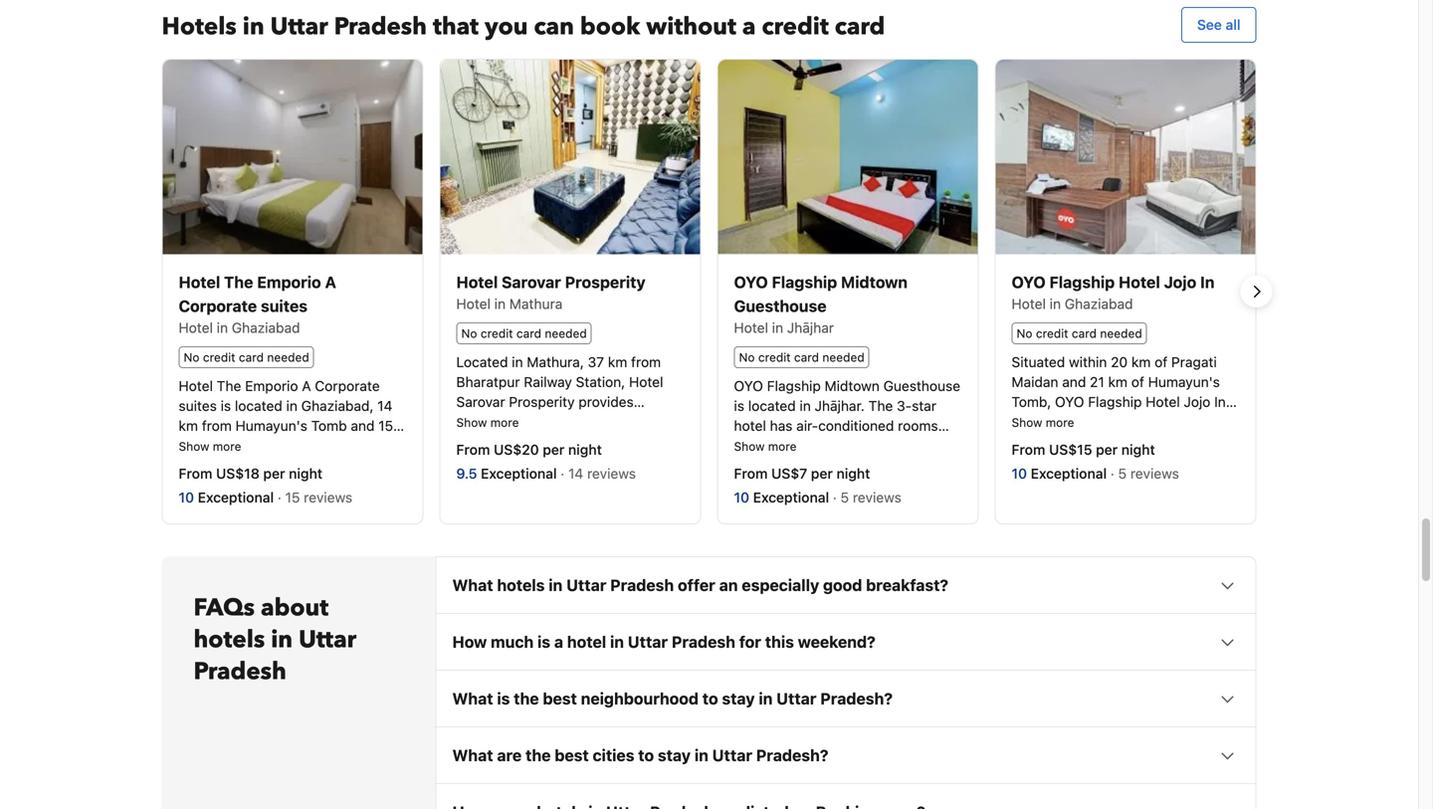 Task type: vqa. For each thing, say whether or not it's contained in the screenshot.
Jhājhar
yes



Task type: locate. For each thing, give the bounding box(es) containing it.
is inside dropdown button
[[497, 689, 510, 708]]

show more for hotel
[[1012, 416, 1075, 430]]

1 vertical spatial 3-
[[1012, 434, 1027, 450]]

0 vertical spatial 3-
[[897, 398, 912, 414]]

and down each in the right of the page
[[867, 477, 891, 494]]

reviews inside from us$7 per night 10 exceptional 5 reviews
[[853, 489, 902, 506]]

is up akshardham.
[[221, 398, 231, 414]]

from us$18 per night 10 exceptional 15 reviews
[[179, 465, 356, 506]]

the inside dropdown button
[[514, 689, 539, 708]]

0 horizontal spatial free
[[658, 414, 684, 430]]

in inside 'oyo flagship midtown guesthouse hotel in jhājhar'
[[772, 320, 783, 336]]

the for cities
[[526, 746, 551, 765]]

in inside 'situated within 20 km of pragati maidan and 21 km of humayun's tomb, oyo flagship hotel jojo in features rooms in ghaziabad. this 3-star hotel offers room service and free wifi.'
[[1112, 414, 1124, 430]]

best for neighbourhood
[[543, 689, 577, 708]]

no credit card needed for mathura
[[461, 327, 587, 340]]

20
[[1111, 354, 1128, 370]]

jhājhar.
[[815, 398, 865, 414]]

from 5 reviews element
[[1111, 465, 1183, 482], [833, 489, 906, 506]]

in
[[1201, 273, 1215, 292], [1215, 394, 1226, 410]]

the down much
[[514, 689, 539, 708]]

flagship for is
[[767, 378, 821, 394]]

1 vertical spatial pradesh?
[[756, 746, 829, 765]]

15
[[378, 418, 393, 434], [285, 489, 300, 506]]

no up located on the top left of page
[[461, 327, 477, 340]]

stay down what is the best neighbourhood to stay in uttar pradesh?
[[658, 746, 691, 765]]

hotels in uttar pradesh that you can book without a credit card region
[[146, 59, 1273, 525]]

night inside from us$20 per night 9.5 exceptional 14 reviews
[[568, 442, 602, 458]]

a for hotel the emporio a corporate suites is located in ghaziabad, 14 km from humayun's tomb and 15 km from swaminarayan akshardham.
[[302, 378, 311, 394]]

no for hotel sarovar prosperity
[[461, 327, 477, 340]]

5 for jojo
[[1119, 465, 1127, 482]]

to inside dropdown button
[[703, 689, 718, 708]]

suites inside hotel the emporio a corporate suites hotel in ghaziabad
[[261, 297, 308, 316]]

0 horizontal spatial suites
[[179, 398, 217, 414]]

3- right jhājhar.
[[897, 398, 912, 414]]

flagship inside oyo flagship hotel jojo in hotel in ghaziabad
[[1050, 273, 1115, 292]]

hotel right much
[[567, 633, 606, 652]]

1 horizontal spatial hotel
[[734, 418, 766, 434]]

0 horizontal spatial star
[[912, 398, 937, 414]]

0 vertical spatial 5
[[1119, 465, 1127, 482]]

2 horizontal spatial 10
[[1012, 465, 1027, 482]]

1 vertical spatial in
[[1215, 394, 1226, 410]]

midtown inside 'oyo flagship midtown guesthouse hotel in jhājhar'
[[841, 273, 908, 292]]

show more up us$20 at bottom left
[[456, 416, 519, 430]]

exceptional down us$18 on the bottom of page
[[198, 489, 274, 506]]

from up scored 9.5 element
[[456, 442, 490, 458]]

a right without
[[743, 10, 756, 43]]

stay for neighbourhood
[[722, 689, 755, 708]]

exceptional down us$15
[[1031, 465, 1107, 482]]

from inside from us$18 per night 10 exceptional 15 reviews
[[179, 465, 212, 482]]

from us$7 per night 10 exceptional 5 reviews
[[734, 465, 906, 506]]

and inside located in mathura, 37 km from bharatpur railway station, hotel sarovar prosperity provides accommodation with a garden, free private parking and a restaurant.
[[556, 434, 580, 450]]

wifi. down offers
[[1069, 453, 1101, 470]]

from left us$18 on the bottom of page
[[179, 465, 212, 482]]

jojo up the this
[[1184, 394, 1211, 410]]

scored 10 element for in
[[734, 489, 753, 506]]

to
[[703, 689, 718, 708], [638, 746, 654, 765]]

needed for mathura
[[545, 327, 587, 340]]

rated exceptional element down us$18 on the bottom of page
[[198, 489, 278, 506]]

from for mathura
[[456, 442, 490, 458]]

0 vertical spatial 14
[[378, 398, 393, 414]]

show more button up at at the right of the page
[[734, 438, 797, 454]]

uttar
[[270, 10, 328, 43], [567, 576, 607, 595], [299, 624, 357, 657], [628, 633, 668, 652], [777, 689, 817, 708], [712, 746, 753, 765]]

0 vertical spatial star
[[912, 398, 937, 414]]

exceptional inside from us$15 per night 10 exceptional 5 reviews
[[1031, 465, 1107, 482]]

humayun's up swaminarayan at the left of the page
[[236, 418, 307, 434]]

pragati
[[1172, 354, 1217, 370]]

0 vertical spatial what
[[452, 576, 493, 595]]

corporate inside hotel the emporio a corporate suites hotel in ghaziabad
[[179, 297, 257, 316]]

exceptional
[[481, 465, 557, 482], [1031, 465, 1107, 482], [198, 489, 274, 506], [753, 489, 829, 506]]

0 horizontal spatial 3-
[[897, 398, 912, 414]]

rated exceptional element down us$15
[[1031, 465, 1111, 482]]

0 vertical spatial prosperity
[[565, 273, 646, 292]]

the
[[224, 273, 253, 292], [217, 378, 241, 394], [869, 398, 893, 414]]

show down "bharatpur"
[[456, 416, 487, 430]]

see all
[[1197, 16, 1241, 33]]

from down the features at the right of page
[[1012, 442, 1046, 458]]

from 5 reviews element down each in the right of the page
[[833, 489, 906, 506]]

1 horizontal spatial 15
[[378, 418, 393, 434]]

0 vertical spatial sarovar
[[502, 273, 561, 292]]

no for oyo flagship midtown guesthouse
[[739, 350, 755, 364]]

from inside from us$15 per night 10 exceptional 5 reviews
[[1012, 442, 1046, 458]]

night up from 14 reviews "element" at bottom left
[[568, 442, 602, 458]]

reviews for mathura
[[587, 465, 636, 482]]

emporio inside hotel the emporio a corporate suites is located in ghaziabad, 14 km from humayun's tomb and 15 km from swaminarayan akshardham.
[[245, 378, 298, 394]]

0 horizontal spatial wifi.
[[734, 457, 766, 474]]

private inside oyo flagship midtown guesthouse is located in jhājhar. the 3-star hotel has air-conditioned rooms with a private bathroom and free wifi. at the hotel, each room includes a wardrobe and a tv.
[[776, 438, 820, 454]]

the inside dropdown button
[[526, 746, 551, 765]]

guesthouse up conditioned
[[884, 378, 961, 394]]

1 vertical spatial 5
[[841, 489, 849, 506]]

0 horizontal spatial guesthouse
[[734, 297, 827, 316]]

scored 10 element for suites
[[179, 489, 198, 506]]

2 horizontal spatial scored 10 element
[[1012, 465, 1031, 482]]

exceptional down us$7
[[753, 489, 829, 506]]

free inside 'situated within 20 km of pragati maidan and 21 km of humayun's tomb, oyo flagship hotel jojo in features rooms in ghaziabad. this 3-star hotel offers room service and free wifi.'
[[1040, 453, 1065, 470]]

0 vertical spatial pradesh?
[[821, 689, 893, 708]]

show down tomb,
[[1012, 416, 1043, 430]]

suites for hotel the emporio a corporate suites hotel in ghaziabad
[[261, 297, 308, 316]]

card
[[835, 10, 885, 43], [517, 327, 542, 340], [1072, 327, 1097, 340], [239, 350, 264, 364], [794, 350, 819, 364]]

hotels inside faqs about hotels in uttar pradesh
[[194, 624, 265, 657]]

1 horizontal spatial hotels
[[497, 576, 545, 595]]

credit for hotel sarovar prosperity
[[481, 327, 513, 340]]

0 vertical spatial a
[[325, 273, 336, 292]]

1 horizontal spatial rooms
[[1068, 414, 1109, 430]]

more
[[490, 416, 519, 430], [1046, 416, 1075, 430], [213, 440, 241, 453], [768, 440, 797, 453]]

to inside dropdown button
[[638, 746, 654, 765]]

0 vertical spatial the
[[787, 457, 808, 474]]

10 inside from us$7 per night 10 exceptional 5 reviews
[[734, 489, 750, 506]]

from 14 reviews element
[[561, 465, 640, 482]]

hotel
[[734, 418, 766, 434], [1055, 434, 1088, 450], [567, 633, 606, 652]]

a inside hotel the emporio a corporate suites is located in ghaziabad, 14 km from humayun's tomb and 15 km from swaminarayan akshardham.
[[302, 378, 311, 394]]

pradesh left for
[[672, 633, 736, 652]]

0 horizontal spatial ghaziabad
[[232, 320, 300, 336]]

located
[[235, 398, 283, 414], [748, 398, 796, 414]]

scored 10 element
[[1012, 465, 1031, 482], [179, 489, 198, 506], [734, 489, 753, 506]]

guesthouse inside 'oyo flagship midtown guesthouse hotel in jhājhar'
[[734, 297, 827, 316]]

reviews down swaminarayan at the left of the page
[[304, 489, 353, 506]]

what for what is the best neighbourhood to stay in uttar pradesh?
[[452, 689, 493, 708]]

1 horizontal spatial stay
[[722, 689, 755, 708]]

reviews inside from us$15 per night 10 exceptional 5 reviews
[[1131, 465, 1179, 482]]

private inside located in mathura, 37 km from bharatpur railway station, hotel sarovar prosperity provides accommodation with a garden, free private parking and a restaurant.
[[456, 434, 501, 450]]

of right 21
[[1132, 374, 1145, 390]]

exceptional for suites
[[198, 489, 274, 506]]

rated exceptional element down us$7
[[753, 489, 833, 506]]

0 vertical spatial best
[[543, 689, 577, 708]]

pradesh? down what is the best neighbourhood to stay in uttar pradesh? dropdown button
[[756, 746, 829, 765]]

pradesh down faqs
[[194, 656, 286, 688]]

0 vertical spatial hotels
[[497, 576, 545, 595]]

flagship
[[772, 273, 837, 292], [1050, 273, 1115, 292], [767, 378, 821, 394], [1088, 394, 1142, 410]]

pradesh
[[334, 10, 427, 43], [610, 576, 674, 595], [672, 633, 736, 652], [194, 656, 286, 688]]

service
[[1169, 434, 1216, 450]]

with inside oyo flagship midtown guesthouse is located in jhājhar. the 3-star hotel has air-conditioned rooms with a private bathroom and free wifi. at the hotel, each room includes a wardrobe and a tv.
[[734, 438, 761, 454]]

1 vertical spatial the
[[514, 689, 539, 708]]

1 vertical spatial of
[[1132, 374, 1145, 390]]

a right includes
[[792, 477, 799, 494]]

wifi. up includes
[[734, 457, 766, 474]]

at
[[770, 457, 783, 474]]

0 horizontal spatial from 5 reviews element
[[833, 489, 906, 506]]

can
[[534, 10, 574, 43]]

what is the best neighbourhood to stay in uttar pradesh? button
[[437, 671, 1256, 727]]

from
[[631, 354, 661, 370], [202, 418, 232, 434], [202, 438, 232, 454]]

corporate for hotel the emporio a corporate suites hotel in ghaziabad
[[179, 297, 257, 316]]

ghaziabad
[[1065, 296, 1133, 312], [232, 320, 300, 336]]

0 vertical spatial ghaziabad
[[1065, 296, 1133, 312]]

needed up '20' on the right top of page
[[1100, 327, 1143, 340]]

show more up akshardham.
[[179, 440, 241, 453]]

parking
[[504, 434, 552, 450]]

scored 9.5 element
[[456, 465, 481, 482]]

reviews down restaurant.
[[587, 465, 636, 482]]

0 horizontal spatial room
[[886, 457, 920, 474]]

guesthouse for oyo flagship midtown guesthouse is located in jhājhar. the 3-star hotel has air-conditioned rooms with a private bathroom and free wifi. at the hotel, each room includes a wardrobe and a tv.
[[884, 378, 961, 394]]

10 inside from us$18 per night 10 exceptional 15 reviews
[[179, 489, 194, 506]]

card for oyo flagship hotel jojo in
[[1072, 327, 1097, 340]]

15 down swaminarayan at the left of the page
[[285, 489, 300, 506]]

in
[[243, 10, 264, 43], [494, 296, 506, 312], [1050, 296, 1061, 312], [217, 320, 228, 336], [772, 320, 783, 336], [512, 354, 523, 370], [286, 398, 298, 414], [800, 398, 811, 414], [1112, 414, 1124, 430], [549, 576, 563, 595], [271, 624, 293, 657], [610, 633, 624, 652], [759, 689, 773, 708], [695, 746, 709, 765]]

is right much
[[538, 633, 551, 652]]

humayun's
[[1148, 374, 1220, 390], [236, 418, 307, 434]]

of
[[1155, 354, 1168, 370], [1132, 374, 1145, 390]]

sarovar up mathura
[[502, 273, 561, 292]]

0 horizontal spatial hotel
[[567, 633, 606, 652]]

0 vertical spatial the
[[224, 273, 253, 292]]

0 vertical spatial with
[[563, 414, 590, 430]]

all
[[1226, 16, 1241, 33]]

the for neighbourhood
[[514, 689, 539, 708]]

1 vertical spatial stay
[[658, 746, 691, 765]]

1 horizontal spatial star
[[1027, 434, 1052, 450]]

more for suites
[[213, 440, 241, 453]]

to right neighbourhood
[[703, 689, 718, 708]]

a right much
[[554, 633, 563, 652]]

show more button
[[456, 414, 519, 430], [1012, 414, 1075, 430], [179, 438, 241, 454], [734, 438, 797, 454]]

0 vertical spatial room
[[1133, 434, 1166, 450]]

0 horizontal spatial 15
[[285, 489, 300, 506]]

is inside hotel the emporio a corporate suites is located in ghaziabad, 14 km from humayun's tomb and 15 km from swaminarayan akshardham.
[[221, 398, 231, 414]]

more up akshardham.
[[213, 440, 241, 453]]

1 vertical spatial prosperity
[[509, 394, 575, 410]]

what
[[452, 576, 493, 595], [452, 689, 493, 708], [452, 746, 493, 765]]

hotel sarovar prosperity, hotel in mathura image
[[440, 60, 700, 255]]

1 horizontal spatial corporate
[[315, 378, 380, 394]]

no down 'oyo flagship midtown guesthouse hotel in jhājhar'
[[739, 350, 755, 364]]

from inside from us$20 per night 9.5 exceptional 14 reviews
[[456, 442, 490, 458]]

0 horizontal spatial stay
[[658, 746, 691, 765]]

what down how
[[452, 689, 493, 708]]

hotel left offers
[[1055, 434, 1088, 450]]

to for neighbourhood
[[703, 689, 718, 708]]

oyo for is
[[734, 378, 763, 394]]

10 inside from us$15 per night 10 exceptional 5 reviews
[[1012, 465, 1027, 482]]

situated
[[1012, 354, 1065, 370]]

no credit card needed for in
[[739, 350, 865, 364]]

oyo
[[734, 273, 768, 292], [1012, 273, 1046, 292], [734, 378, 763, 394], [1055, 394, 1085, 410]]

1 horizontal spatial scored 10 element
[[734, 489, 753, 506]]

1 vertical spatial 15
[[285, 489, 300, 506]]

are
[[497, 746, 522, 765]]

show more button down "bharatpur"
[[456, 414, 519, 430]]

per inside from us$15 per night 10 exceptional 5 reviews
[[1096, 442, 1118, 458]]

per right us$15
[[1096, 442, 1118, 458]]

5 for guesthouse
[[841, 489, 849, 506]]

the right the are
[[526, 746, 551, 765]]

more for mathura
[[490, 416, 519, 430]]

credit for hotel the emporio a corporate suites
[[203, 350, 235, 364]]

a inside hotel the emporio a corporate suites hotel in ghaziabad
[[325, 273, 336, 292]]

pradesh? for what are the best cities to stay in uttar pradesh?
[[756, 746, 829, 765]]

best for cities
[[555, 746, 589, 765]]

provides
[[579, 394, 634, 410]]

per inside from us$7 per night 10 exceptional 5 reviews
[[811, 465, 833, 482]]

1 vertical spatial guesthouse
[[884, 378, 961, 394]]

0 horizontal spatial 14
[[378, 398, 393, 414]]

prosperity up the 37
[[565, 273, 646, 292]]

per inside from us$18 per night 10 exceptional 15 reviews
[[263, 465, 285, 482]]

0 vertical spatial to
[[703, 689, 718, 708]]

is up the are
[[497, 689, 510, 708]]

hotel
[[179, 273, 220, 292], [456, 273, 498, 292], [1119, 273, 1161, 292], [456, 296, 491, 312], [1012, 296, 1046, 312], [179, 320, 213, 336], [734, 320, 768, 336], [629, 374, 663, 390], [179, 378, 213, 394], [1146, 394, 1180, 410]]

2 located from the left
[[748, 398, 796, 414]]

star up tv.
[[912, 398, 937, 414]]

night for in
[[837, 465, 870, 482]]

1 horizontal spatial private
[[776, 438, 820, 454]]

show more button for mathura
[[456, 414, 519, 430]]

room up tv.
[[886, 457, 920, 474]]

1 horizontal spatial room
[[1133, 434, 1166, 450]]

the inside hotel the emporio a corporate suites is located in ghaziabad, 14 km from humayun's tomb and 15 km from swaminarayan akshardham.
[[217, 378, 241, 394]]

corporate inside hotel the emporio a corporate suites is located in ghaziabad, 14 km from humayun's tomb and 15 km from swaminarayan akshardham.
[[315, 378, 380, 394]]

air-
[[797, 418, 818, 434]]

0 vertical spatial from
[[631, 354, 661, 370]]

show more
[[456, 416, 519, 430], [1012, 416, 1075, 430], [179, 440, 241, 453], [734, 440, 797, 453]]

0 vertical spatial in
[[1201, 273, 1215, 292]]

0 vertical spatial jojo
[[1164, 273, 1197, 292]]

per right us$7
[[811, 465, 833, 482]]

best left cities
[[555, 746, 589, 765]]

bathroom
[[824, 438, 886, 454]]

0 vertical spatial guesthouse
[[734, 297, 827, 316]]

1 horizontal spatial 14
[[568, 465, 584, 482]]

0 horizontal spatial corporate
[[179, 297, 257, 316]]

1 vertical spatial room
[[886, 457, 920, 474]]

guesthouse
[[734, 297, 827, 316], [884, 378, 961, 394]]

more up us$20 at bottom left
[[490, 416, 519, 430]]

is inside dropdown button
[[538, 633, 551, 652]]

1 horizontal spatial a
[[325, 273, 336, 292]]

of left pragati at the top right of the page
[[1155, 354, 1168, 370]]

guesthouse inside oyo flagship midtown guesthouse is located in jhājhar. the 3-star hotel has air-conditioned rooms with a private bathroom and free wifi. at the hotel, each room includes a wardrobe and a tv.
[[884, 378, 961, 394]]

prosperity inside located in mathura, 37 km from bharatpur railway station, hotel sarovar prosperity provides accommodation with a garden, free private parking and a restaurant.
[[509, 394, 575, 410]]

0 vertical spatial midtown
[[841, 273, 908, 292]]

from us$20 per night 9.5 exceptional 14 reviews
[[456, 442, 640, 482]]

reviews for in
[[853, 489, 902, 506]]

free
[[658, 414, 684, 430], [918, 438, 943, 454], [1040, 453, 1065, 470]]

show more down tomb,
[[1012, 416, 1075, 430]]

no
[[461, 327, 477, 340], [1017, 327, 1033, 340], [184, 350, 200, 364], [739, 350, 755, 364]]

needed down jhājhar
[[823, 350, 865, 364]]

flagship for in
[[1050, 273, 1115, 292]]

show for mathura
[[456, 416, 487, 430]]

1 vertical spatial sarovar
[[456, 394, 505, 410]]

to right cities
[[638, 746, 654, 765]]

exceptional down us$20 at bottom left
[[481, 465, 557, 482]]

see
[[1197, 16, 1222, 33]]

show up akshardham.
[[179, 440, 209, 453]]

includes
[[734, 477, 788, 494]]

1 horizontal spatial suites
[[261, 297, 308, 316]]

the
[[787, 457, 808, 474], [514, 689, 539, 708], [526, 746, 551, 765]]

no credit card needed down hotel the emporio a corporate suites hotel in ghaziabad
[[184, 350, 309, 364]]

a down provides
[[594, 414, 602, 430]]

reviews down service
[[1131, 465, 1179, 482]]

pradesh inside faqs about hotels in uttar pradesh
[[194, 656, 286, 688]]

from inside located in mathura, 37 km from bharatpur railway station, hotel sarovar prosperity provides accommodation with a garden, free private parking and a restaurant.
[[631, 354, 661, 370]]

1 vertical spatial humayun's
[[236, 418, 307, 434]]

2 horizontal spatial free
[[1040, 453, 1065, 470]]

no up situated
[[1017, 327, 1033, 340]]

oyo inside 'oyo flagship midtown guesthouse hotel in jhājhar'
[[734, 273, 768, 292]]

pradesh? inside dropdown button
[[821, 689, 893, 708]]

per for in
[[811, 465, 833, 482]]

reviews down each in the right of the page
[[853, 489, 902, 506]]

rated exceptional element for suites
[[198, 489, 278, 506]]

star inside oyo flagship midtown guesthouse is located in jhājhar. the 3-star hotel has air-conditioned rooms with a private bathroom and free wifi. at the hotel, each room includes a wardrobe and a tv.
[[912, 398, 937, 414]]

no credit card needed down mathura
[[461, 327, 587, 340]]

prosperity down railway on the left
[[509, 394, 575, 410]]

km inside located in mathura, 37 km from bharatpur railway station, hotel sarovar prosperity provides accommodation with a garden, free private parking and a restaurant.
[[608, 354, 627, 370]]

sarovar inside hotel sarovar prosperity hotel in mathura
[[502, 273, 561, 292]]

stay inside dropdown button
[[658, 746, 691, 765]]

exceptional inside from us$20 per night 9.5 exceptional 14 reviews
[[481, 465, 557, 482]]

1 what from the top
[[452, 576, 493, 595]]

per
[[543, 442, 565, 458], [1096, 442, 1118, 458], [263, 465, 285, 482], [811, 465, 833, 482]]

night up the "from 15 reviews" element
[[289, 465, 323, 482]]

from 5 reviews element for guesthouse
[[833, 489, 906, 506]]

0 horizontal spatial hotels
[[194, 624, 265, 657]]

night for suites
[[289, 465, 323, 482]]

1 vertical spatial 14
[[568, 465, 584, 482]]

1 vertical spatial from 5 reviews element
[[833, 489, 906, 506]]

no down hotel the emporio a corporate suites hotel in ghaziabad
[[184, 350, 200, 364]]

1 horizontal spatial humayun's
[[1148, 374, 1220, 390]]

no credit card needed
[[461, 327, 587, 340], [1017, 327, 1143, 340], [184, 350, 309, 364], [739, 350, 865, 364]]

0 vertical spatial humayun's
[[1148, 374, 1220, 390]]

flagship up "has"
[[767, 378, 821, 394]]

1 vertical spatial best
[[555, 746, 589, 765]]

from left at at the right of the page
[[734, 465, 768, 482]]

show more up at at the right of the page
[[734, 440, 797, 453]]

show for hotel
[[1012, 416, 1043, 430]]

room inside oyo flagship midtown guesthouse is located in jhājhar. the 3-star hotel has air-conditioned rooms with a private bathroom and free wifi. at the hotel, each room includes a wardrobe and a tv.
[[886, 457, 920, 474]]

exceptional inside from us$7 per night 10 exceptional 5 reviews
[[753, 489, 829, 506]]

room for oyo flagship midtown guesthouse
[[886, 457, 920, 474]]

humayun's down pragati at the top right of the page
[[1148, 374, 1220, 390]]

2 vertical spatial the
[[869, 398, 893, 414]]

suites inside hotel the emporio a corporate suites is located in ghaziabad, 14 km from humayun's tomb and 15 km from swaminarayan akshardham.
[[179, 398, 217, 414]]

located up swaminarayan at the left of the page
[[235, 398, 283, 414]]

flagship inside 'oyo flagship midtown guesthouse hotel in jhājhar'
[[772, 273, 837, 292]]

night inside from us$7 per night 10 exceptional 5 reviews
[[837, 465, 870, 482]]

card for hotel the emporio a corporate suites
[[239, 350, 264, 364]]

0 horizontal spatial humayun's
[[236, 418, 307, 434]]

hotel left "has"
[[734, 418, 766, 434]]

credit for oyo flagship midtown guesthouse
[[758, 350, 791, 364]]

in up the this
[[1215, 394, 1226, 410]]

1 vertical spatial suites
[[179, 398, 217, 414]]

0 horizontal spatial located
[[235, 398, 283, 414]]

0 horizontal spatial 5
[[841, 489, 849, 506]]

1 vertical spatial midtown
[[825, 378, 880, 394]]

with up includes
[[734, 438, 761, 454]]

jojo left next icon
[[1164, 273, 1197, 292]]

0 horizontal spatial rooms
[[898, 418, 938, 434]]

hotel the emporio a corporate suites hotel in ghaziabad
[[179, 273, 336, 336]]

what inside dropdown button
[[452, 689, 493, 708]]

what inside dropdown button
[[452, 746, 493, 765]]

restaurant.
[[595, 434, 665, 450]]

from 5 reviews element down offers
[[1111, 465, 1183, 482]]

faqs
[[194, 592, 255, 625]]

1 located from the left
[[235, 398, 283, 414]]

room down ghaziabad. on the right bottom
[[1133, 434, 1166, 450]]

1 vertical spatial corporate
[[315, 378, 380, 394]]

sarovar inside located in mathura, 37 km from bharatpur railway station, hotel sarovar prosperity provides accommodation with a garden, free private parking and a restaurant.
[[456, 394, 505, 410]]

flagship up jhājhar
[[772, 273, 837, 292]]

oyo inside oyo flagship hotel jojo in hotel in ghaziabad
[[1012, 273, 1046, 292]]

us$15
[[1049, 442, 1093, 458]]

rated exceptional element for hotel
[[1031, 465, 1111, 482]]

1 vertical spatial ghaziabad
[[232, 320, 300, 336]]

the inside hotel the emporio a corporate suites hotel in ghaziabad
[[224, 273, 253, 292]]

emporio for hotel the emporio a corporate suites hotel in ghaziabad
[[257, 273, 321, 292]]

1 vertical spatial from
[[202, 418, 232, 434]]

a inside dropdown button
[[554, 633, 563, 652]]

rooms up tv.
[[898, 418, 938, 434]]

and right parking
[[556, 434, 580, 450]]

1 horizontal spatial of
[[1155, 354, 1168, 370]]

show more button for suites
[[179, 438, 241, 454]]

with down provides
[[563, 414, 590, 430]]

1 horizontal spatial wifi.
[[1069, 453, 1101, 470]]

1 horizontal spatial to
[[703, 689, 718, 708]]

1 vertical spatial hotels
[[194, 624, 265, 657]]

5
[[1119, 465, 1127, 482], [841, 489, 849, 506]]

stay down for
[[722, 689, 755, 708]]

accommodation
[[456, 414, 560, 430]]

3 what from the top
[[452, 746, 493, 765]]

0 vertical spatial stay
[[722, 689, 755, 708]]

best left neighbourhood
[[543, 689, 577, 708]]

wifi. inside 'situated within 20 km of pragati maidan and 21 km of humayun's tomb, oyo flagship hotel jojo in features rooms in ghaziabad. this 3-star hotel offers room service and free wifi.'
[[1069, 453, 1101, 470]]

star down the features at the right of page
[[1027, 434, 1052, 450]]

0 horizontal spatial scored 10 element
[[179, 489, 198, 506]]

needed
[[545, 327, 587, 340], [1100, 327, 1143, 340], [267, 350, 309, 364], [823, 350, 865, 364]]

per right us$20 at bottom left
[[543, 442, 565, 458]]

exceptional inside from us$18 per night 10 exceptional 15 reviews
[[198, 489, 274, 506]]

a
[[743, 10, 756, 43], [594, 414, 602, 430], [584, 434, 591, 450], [765, 438, 772, 454], [792, 477, 799, 494], [895, 477, 903, 494], [554, 633, 563, 652]]

jojo
[[1164, 273, 1197, 292], [1184, 394, 1211, 410]]

rated exceptional element
[[481, 465, 561, 482], [1031, 465, 1111, 482], [198, 489, 278, 506], [753, 489, 833, 506]]

1 horizontal spatial located
[[748, 398, 796, 414]]

the right at at the right of the page
[[787, 457, 808, 474]]

private for guesthouse
[[776, 438, 820, 454]]

0 horizontal spatial a
[[302, 378, 311, 394]]

2 vertical spatial the
[[526, 746, 551, 765]]

5 inside from us$7 per night 10 exceptional 5 reviews
[[841, 489, 849, 506]]

0 vertical spatial emporio
[[257, 273, 321, 292]]

private
[[456, 434, 501, 450], [776, 438, 820, 454]]

1 horizontal spatial guesthouse
[[884, 378, 961, 394]]

each
[[852, 457, 883, 474]]

needed for in
[[823, 350, 865, 364]]

wifi.
[[1069, 453, 1101, 470], [734, 457, 766, 474]]

no credit card needed down jhājhar
[[739, 350, 865, 364]]

2 what from the top
[[452, 689, 493, 708]]

3-
[[897, 398, 912, 414], [1012, 434, 1027, 450]]

prosperity
[[565, 273, 646, 292], [509, 394, 575, 410]]

rated exceptional element down us$20 at bottom left
[[481, 465, 561, 482]]

0 vertical spatial of
[[1155, 354, 1168, 370]]

show more for in
[[734, 440, 797, 453]]

the for hotel the emporio a corporate suites is located in ghaziabad, 14 km from humayun's tomb and 15 km from swaminarayan akshardham.
[[217, 378, 241, 394]]

5 inside from us$15 per night 10 exceptional 5 reviews
[[1119, 465, 1127, 482]]

what left the are
[[452, 746, 493, 765]]

credit
[[762, 10, 829, 43], [481, 327, 513, 340], [1036, 327, 1069, 340], [203, 350, 235, 364], [758, 350, 791, 364]]

corporate
[[179, 297, 257, 316], [315, 378, 380, 394]]

card for hotel sarovar prosperity
[[517, 327, 542, 340]]

37
[[588, 354, 604, 370]]

hotel,
[[812, 457, 848, 474]]

14
[[378, 398, 393, 414], [568, 465, 584, 482]]

0 vertical spatial 15
[[378, 418, 393, 434]]

best
[[543, 689, 577, 708], [555, 746, 589, 765]]

stay for cities
[[658, 746, 691, 765]]

1 horizontal spatial 5
[[1119, 465, 1127, 482]]

1 vertical spatial with
[[734, 438, 761, 454]]

and inside hotel the emporio a corporate suites is located in ghaziabad, 14 km from humayun's tomb and 15 km from swaminarayan akshardham.
[[351, 418, 375, 434]]

garden,
[[605, 414, 654, 430]]

pradesh left that
[[334, 10, 427, 43]]

1 vertical spatial jojo
[[1184, 394, 1211, 410]]

guesthouse up jhājhar
[[734, 297, 827, 316]]

2 vertical spatial what
[[452, 746, 493, 765]]

about
[[261, 592, 329, 625]]

midtown for oyo flagship midtown guesthouse hotel in jhājhar
[[841, 273, 908, 292]]

in left next icon
[[1201, 273, 1215, 292]]

pradesh? inside dropdown button
[[756, 746, 829, 765]]

0 vertical spatial from 5 reviews element
[[1111, 465, 1183, 482]]

stay inside dropdown button
[[722, 689, 755, 708]]



Task type: describe. For each thing, give the bounding box(es) containing it.
this
[[765, 633, 794, 652]]

offer
[[678, 576, 716, 595]]

no for hotel the emporio a corporate suites
[[184, 350, 200, 364]]

21
[[1090, 374, 1105, 390]]

a left tv.
[[895, 477, 903, 494]]

situated within 20 km of pragati maidan and 21 km of humayun's tomb, oyo flagship hotel jojo in features rooms in ghaziabad. this 3-star hotel offers room service and free wifi.
[[1012, 354, 1231, 470]]

good
[[823, 576, 862, 595]]

maidan
[[1012, 374, 1059, 390]]

free inside oyo flagship midtown guesthouse is located in jhājhar. the 3-star hotel has air-conditioned rooms with a private bathroom and free wifi. at the hotel, each room includes a wardrobe and a tv.
[[918, 438, 943, 454]]

jojo inside oyo flagship hotel jojo in hotel in ghaziabad
[[1164, 273, 1197, 292]]

needed for hotel
[[1100, 327, 1143, 340]]

tomb
[[311, 418, 347, 434]]

in inside hotel sarovar prosperity hotel in mathura
[[494, 296, 506, 312]]

to for cities
[[638, 746, 654, 765]]

show more button for hotel
[[1012, 414, 1075, 430]]

located
[[456, 354, 508, 370]]

oyo flagship hotel jojo in hotel in ghaziabad
[[1012, 273, 1215, 312]]

the for hotel the emporio a corporate suites hotel in ghaziabad
[[224, 273, 253, 292]]

jhājhar
[[787, 320, 834, 336]]

a up at at the right of the page
[[765, 438, 772, 454]]

in inside dropdown button
[[549, 576, 563, 595]]

corporate for hotel the emporio a corporate suites is located in ghaziabad, 14 km from humayun's tomb and 15 km from swaminarayan akshardham.
[[315, 378, 380, 394]]

no for oyo flagship hotel jojo in
[[1017, 327, 1033, 340]]

oyo flagship midtown guesthouse hotel in jhājhar
[[734, 273, 908, 336]]

what is the best neighbourhood to stay in uttar pradesh?
[[452, 689, 893, 708]]

cities
[[593, 746, 635, 765]]

reviews for suites
[[304, 489, 353, 506]]

station,
[[576, 374, 625, 390]]

flagship for hotel
[[772, 273, 837, 292]]

reviews for hotel
[[1131, 465, 1179, 482]]

in inside 'situated within 20 km of pragati maidan and 21 km of humayun's tomb, oyo flagship hotel jojo in features rooms in ghaziabad. this 3-star hotel offers room service and free wifi.'
[[1215, 394, 1226, 410]]

0 horizontal spatial of
[[1132, 374, 1145, 390]]

breakfast?
[[866, 576, 949, 595]]

mathura
[[510, 296, 563, 312]]

oyo for hotel
[[734, 273, 768, 292]]

in inside oyo flagship hotel jojo in hotel in ghaziabad
[[1201, 273, 1215, 292]]

scored 10 element for hotel
[[1012, 465, 1031, 482]]

features
[[1012, 414, 1065, 430]]

midtown for oyo flagship midtown guesthouse is located in jhājhar. the 3-star hotel has air-conditioned rooms with a private bathroom and free wifi. at the hotel, each room includes a wardrobe and a tv.
[[825, 378, 880, 394]]

wifi. inside oyo flagship midtown guesthouse is located in jhājhar. the 3-star hotel has air-conditioned rooms with a private bathroom and free wifi. at the hotel, each room includes a wardrobe and a tv.
[[734, 457, 766, 474]]

oyo for in
[[1012, 273, 1046, 292]]

more for hotel
[[1046, 416, 1075, 430]]

rooms inside 'situated within 20 km of pragati maidan and 21 km of humayun's tomb, oyo flagship hotel jojo in features rooms in ghaziabad. this 3-star hotel offers room service and free wifi.'
[[1068, 414, 1109, 430]]

how much is a hotel in uttar pradesh for this weekend?
[[452, 633, 876, 652]]

from 5 reviews element for jojo
[[1111, 465, 1183, 482]]

with inside located in mathura, 37 km from bharatpur railway station, hotel sarovar prosperity provides accommodation with a garden, free private parking and a restaurant.
[[563, 414, 590, 430]]

in inside hotel the emporio a corporate suites hotel in ghaziabad
[[217, 320, 228, 336]]

9.5
[[456, 465, 477, 482]]

hotel inside located in mathura, 37 km from bharatpur railway station, hotel sarovar prosperity provides accommodation with a garden, free private parking and a restaurant.
[[629, 374, 663, 390]]

night for mathura
[[568, 442, 602, 458]]

ghaziabad.
[[1127, 414, 1200, 430]]

uttar inside dropdown button
[[567, 576, 607, 595]]

conditioned
[[818, 418, 894, 434]]

tomb,
[[1012, 394, 1052, 410]]

credit for oyo flagship hotel jojo in
[[1036, 327, 1069, 340]]

and left 21
[[1062, 374, 1086, 390]]

for
[[739, 633, 761, 652]]

bharatpur
[[456, 374, 520, 390]]

uttar inside faqs about hotels in uttar pradesh
[[299, 624, 357, 657]]

the inside oyo flagship midtown guesthouse is located in jhājhar. the 3-star hotel has air-conditioned rooms with a private bathroom and free wifi. at the hotel, each room includes a wardrobe and a tv.
[[869, 398, 893, 414]]

especially
[[742, 576, 820, 595]]

in inside dropdown button
[[759, 689, 773, 708]]

hotel the emporio a corporate suites, hotel in ghaziabad image
[[163, 60, 423, 255]]

book
[[580, 10, 640, 43]]

hotels
[[162, 10, 237, 43]]

hotel inside how much is a hotel in uttar pradesh for this weekend? dropdown button
[[567, 633, 606, 652]]

located inside oyo flagship midtown guesthouse is located in jhājhar. the 3-star hotel has air-conditioned rooms with a private bathroom and free wifi. at the hotel, each room includes a wardrobe and a tv.
[[748, 398, 796, 414]]

tv.
[[906, 477, 927, 494]]

from for in
[[734, 465, 768, 482]]

wardrobe
[[803, 477, 864, 494]]

from for hotel
[[1012, 442, 1046, 458]]

card for oyo flagship midtown guesthouse
[[794, 350, 819, 364]]

star inside 'situated within 20 km of pragati maidan and 21 km of humayun's tomb, oyo flagship hotel jojo in features rooms in ghaziabad. this 3-star hotel offers room service and free wifi.'
[[1027, 434, 1052, 450]]

pradesh inside dropdown button
[[672, 633, 736, 652]]

3- inside 'situated within 20 km of pragati maidan and 21 km of humayun's tomb, oyo flagship hotel jojo in features rooms in ghaziabad. this 3-star hotel offers room service and free wifi.'
[[1012, 434, 1027, 450]]

us$7
[[772, 465, 808, 482]]

and down the features at the right of page
[[1012, 453, 1036, 470]]

the inside oyo flagship midtown guesthouse is located in jhājhar. the 3-star hotel has air-conditioned rooms with a private bathroom and free wifi. at the hotel, each room includes a wardrobe and a tv.
[[787, 457, 808, 474]]

rated exceptional element for mathura
[[481, 465, 561, 482]]

located inside hotel the emporio a corporate suites is located in ghaziabad, 14 km from humayun's tomb and 15 km from swaminarayan akshardham.
[[235, 398, 283, 414]]

hotels inside dropdown button
[[497, 576, 545, 595]]

flagship inside 'situated within 20 km of pragati maidan and 21 km of humayun's tomb, oyo flagship hotel jojo in features rooms in ghaziabad. this 3-star hotel offers room service and free wifi.'
[[1088, 394, 1142, 410]]

jojo inside 'situated within 20 km of pragati maidan and 21 km of humayun's tomb, oyo flagship hotel jojo in features rooms in ghaziabad. this 3-star hotel offers room service and free wifi.'
[[1184, 394, 1211, 410]]

you
[[485, 10, 528, 43]]

per for mathura
[[543, 442, 565, 458]]

10 for suites
[[179, 489, 194, 506]]

humayun's inside hotel the emporio a corporate suites is located in ghaziabad, 14 km from humayun's tomb and 15 km from swaminarayan akshardham.
[[236, 418, 307, 434]]

hotel inside hotel the emporio a corporate suites is located in ghaziabad, 14 km from humayun's tomb and 15 km from swaminarayan akshardham.
[[179, 378, 213, 394]]

14 inside from us$20 per night 9.5 exceptional 14 reviews
[[568, 465, 584, 482]]

hotels in uttar pradesh that you can book without a credit card
[[162, 10, 885, 43]]

uttar inside dropdown button
[[777, 689, 817, 708]]

located in mathura, 37 km from bharatpur railway station, hotel sarovar prosperity provides accommodation with a garden, free private parking and a restaurant.
[[456, 354, 684, 450]]

neighbourhood
[[581, 689, 699, 708]]

exceptional for mathura
[[481, 465, 557, 482]]

suites for hotel the emporio a corporate suites is located in ghaziabad, 14 km from humayun's tomb and 15 km from swaminarayan akshardham.
[[179, 398, 217, 414]]

exceptional for in
[[753, 489, 829, 506]]

needed for suites
[[267, 350, 309, 364]]

us$18
[[216, 465, 260, 482]]

per for suites
[[263, 465, 285, 482]]

next image
[[1245, 280, 1269, 304]]

in inside faqs about hotels in uttar pradesh
[[271, 624, 293, 657]]

that
[[433, 10, 479, 43]]

and up tv.
[[890, 438, 914, 454]]

what for what are the best cities to stay in uttar pradesh?
[[452, 746, 493, 765]]

in inside oyo flagship hotel jojo in hotel in ghaziabad
[[1050, 296, 1061, 312]]

how
[[452, 633, 487, 652]]

hotel inside 'situated within 20 km of pragati maidan and 21 km of humayun's tomb, oyo flagship hotel jojo in features rooms in ghaziabad. this 3-star hotel offers room service and free wifi.'
[[1146, 394, 1180, 410]]

2 vertical spatial from
[[202, 438, 232, 454]]

mathura,
[[527, 354, 584, 370]]

an
[[719, 576, 738, 595]]

hotel inside oyo flagship midtown guesthouse is located in jhājhar. the 3-star hotel has air-conditioned rooms with a private bathroom and free wifi. at the hotel, each room includes a wardrobe and a tv.
[[734, 418, 766, 434]]

weekend?
[[798, 633, 876, 652]]

guesthouse for oyo flagship midtown guesthouse hotel in jhājhar
[[734, 297, 827, 316]]

swaminarayan
[[236, 438, 328, 454]]

show for suites
[[179, 440, 209, 453]]

hotel inside 'situated within 20 km of pragati maidan and 21 km of humayun's tomb, oyo flagship hotel jojo in features rooms in ghaziabad. this 3-star hotel offers room service and free wifi.'
[[1055, 434, 1088, 450]]

within
[[1069, 354, 1107, 370]]

rooms inside oyo flagship midtown guesthouse is located in jhājhar. the 3-star hotel has air-conditioned rooms with a private bathroom and free wifi. at the hotel, each room includes a wardrobe and a tv.
[[898, 418, 938, 434]]

from for suites
[[179, 465, 212, 482]]

faqs about hotels in uttar pradesh
[[194, 592, 357, 688]]

show more for mathura
[[456, 416, 519, 430]]

offers
[[1091, 434, 1129, 450]]

oyo flagship midtown guesthouse is located in jhājhar. the 3-star hotel has air-conditioned rooms with a private bathroom and free wifi. at the hotel, each room includes a wardrobe and a tv.
[[734, 378, 961, 494]]

ghaziabad inside oyo flagship hotel jojo in hotel in ghaziabad
[[1065, 296, 1133, 312]]

hotel the emporio a corporate suites is located in ghaziabad, 14 km from humayun's tomb and 15 km from swaminarayan akshardham.
[[179, 378, 393, 474]]

from us$15 per night 10 exceptional 5 reviews
[[1012, 442, 1183, 482]]

pradesh? for what is the best neighbourhood to stay in uttar pradesh?
[[821, 689, 893, 708]]

10 for hotel
[[1012, 465, 1027, 482]]

room for oyo flagship hotel jojo in
[[1133, 434, 1166, 450]]

what hotels in uttar pradesh offer an especially good breakfast?
[[452, 576, 949, 595]]

hotel sarovar prosperity hotel in mathura
[[456, 273, 646, 312]]

a up from 14 reviews "element" at bottom left
[[584, 434, 591, 450]]

how much is a hotel in uttar pradesh for this weekend? button
[[437, 614, 1256, 670]]

what are the best cities to stay in uttar pradesh?
[[452, 746, 829, 765]]

15 inside hotel the emporio a corporate suites is located in ghaziabad, 14 km from humayun's tomb and 15 km from swaminarayan akshardham.
[[378, 418, 393, 434]]

oyo inside 'situated within 20 km of pragati maidan and 21 km of humayun's tomb, oyo flagship hotel jojo in features rooms in ghaziabad. this 3-star hotel offers room service and free wifi.'
[[1055, 394, 1085, 410]]

10 for in
[[734, 489, 750, 506]]

this
[[1204, 414, 1231, 430]]

per for hotel
[[1096, 442, 1118, 458]]

from 15 reviews element
[[278, 489, 356, 506]]

in inside oyo flagship midtown guesthouse is located in jhājhar. the 3-star hotel has air-conditioned rooms with a private bathroom and free wifi. at the hotel, each room includes a wardrobe and a tv.
[[800, 398, 811, 414]]

rated exceptional element for in
[[753, 489, 833, 506]]

show more for suites
[[179, 440, 241, 453]]

what are the best cities to stay in uttar pradesh? button
[[437, 728, 1256, 783]]

is inside oyo flagship midtown guesthouse is located in jhājhar. the 3-star hotel has air-conditioned rooms with a private bathroom and free wifi. at the hotel, each room includes a wardrobe and a tv.
[[734, 398, 745, 414]]

what for what hotels in uttar pradesh offer an especially good breakfast?
[[452, 576, 493, 595]]

3- inside oyo flagship midtown guesthouse is located in jhājhar. the 3-star hotel has air-conditioned rooms with a private bathroom and free wifi. at the hotel, each room includes a wardrobe and a tv.
[[897, 398, 912, 414]]

no credit card needed for hotel
[[1017, 327, 1143, 340]]

humayun's inside 'situated within 20 km of pragati maidan and 21 km of humayun's tomb, oyo flagship hotel jojo in features rooms in ghaziabad. this 3-star hotel offers room service and free wifi.'
[[1148, 374, 1220, 390]]

in inside located in mathura, 37 km from bharatpur railway station, hotel sarovar prosperity provides accommodation with a garden, free private parking and a restaurant.
[[512, 354, 523, 370]]

oyo flagship hotel jojo in, hotel in ghaziabad image
[[996, 60, 1256, 255]]

more for in
[[768, 440, 797, 453]]

free inside located in mathura, 37 km from bharatpur railway station, hotel sarovar prosperity provides accommodation with a garden, free private parking and a restaurant.
[[658, 414, 684, 430]]

railway
[[524, 374, 572, 390]]

emporio for hotel the emporio a corporate suites is located in ghaziabad, 14 km from humayun's tomb and 15 km from swaminarayan akshardham.
[[245, 378, 298, 394]]

pradesh inside dropdown button
[[610, 576, 674, 595]]

show for in
[[734, 440, 765, 453]]

akshardham.
[[179, 457, 263, 474]]

ghaziabad inside hotel the emporio a corporate suites hotel in ghaziabad
[[232, 320, 300, 336]]

a for hotel the emporio a corporate suites hotel in ghaziabad
[[325, 273, 336, 292]]

much
[[491, 633, 534, 652]]

us$20
[[494, 442, 539, 458]]

14 inside hotel the emporio a corporate suites is located in ghaziabad, 14 km from humayun's tomb and 15 km from swaminarayan akshardham.
[[378, 398, 393, 414]]

what hotels in uttar pradesh offer an especially good breakfast? button
[[437, 557, 1256, 613]]

private for hotel
[[456, 434, 501, 450]]

in inside hotel the emporio a corporate suites is located in ghaziabad, 14 km from humayun's tomb and 15 km from swaminarayan akshardham.
[[286, 398, 298, 414]]

hotel inside 'oyo flagship midtown guesthouse hotel in jhājhar'
[[734, 320, 768, 336]]

exceptional for hotel
[[1031, 465, 1107, 482]]

without
[[646, 10, 737, 43]]

show more button for in
[[734, 438, 797, 454]]

no credit card needed for suites
[[184, 350, 309, 364]]

15 inside from us$18 per night 10 exceptional 15 reviews
[[285, 489, 300, 506]]

oyo flagship midtown guesthouse, hotel in jhājhar image
[[718, 60, 978, 255]]

night for hotel
[[1122, 442, 1155, 458]]

prosperity inside hotel sarovar prosperity hotel in mathura
[[565, 273, 646, 292]]

accordion control element
[[436, 557, 1257, 809]]

has
[[770, 418, 793, 434]]

ghaziabad,
[[301, 398, 374, 414]]



